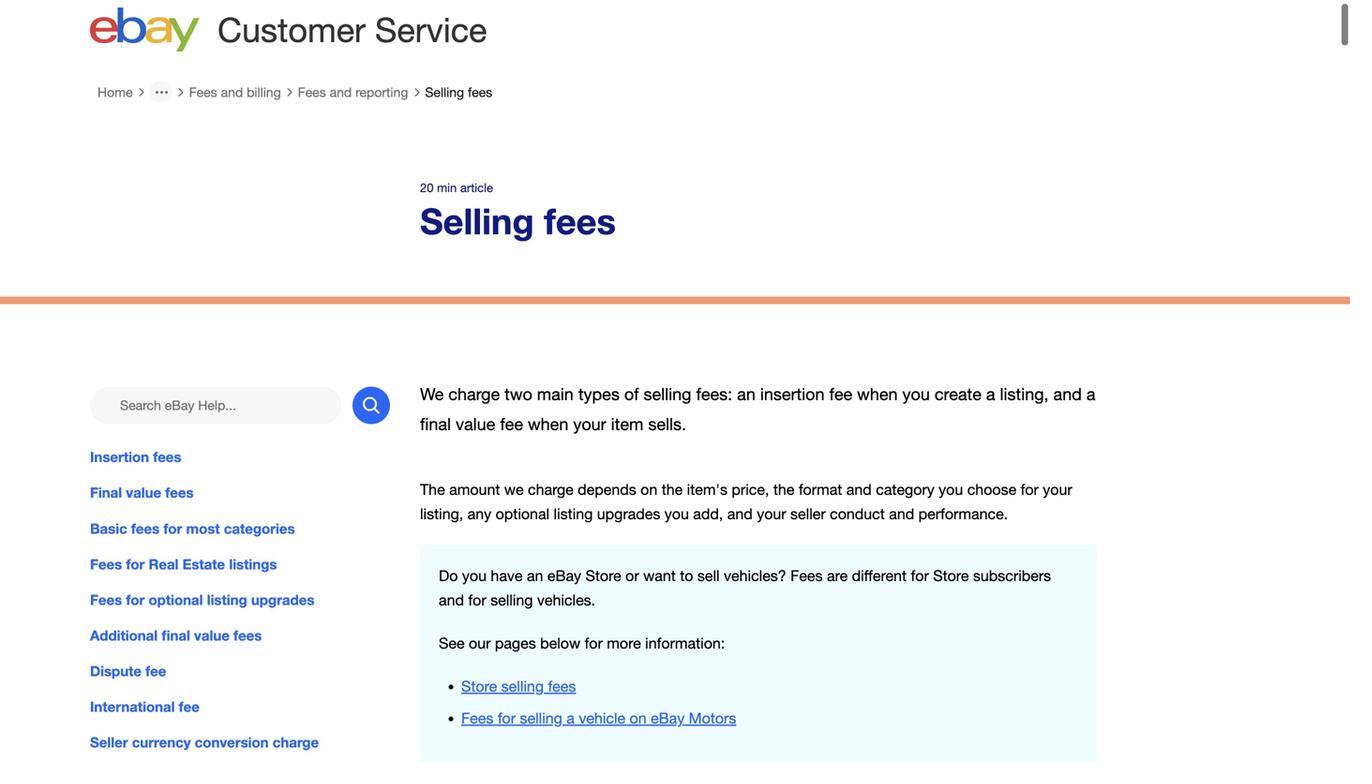Task type: vqa. For each thing, say whether or not it's contained in the screenshot.
"Dispute fee" link
yes



Task type: describe. For each thing, give the bounding box(es) containing it.
2 horizontal spatial a
[[1087, 385, 1096, 404]]

listing, inside we charge two main types of selling fees: an insertion fee when you create a listing, and a final value fee when your item sells.
[[1000, 385, 1049, 404]]

price,
[[732, 481, 769, 498]]

fees for optional listing upgrades
[[90, 592, 314, 608]]

2 vertical spatial value
[[194, 627, 230, 644]]

final
[[90, 484, 122, 501]]

seller
[[90, 734, 128, 751]]

subscribers
[[973, 567, 1051, 585]]

basic
[[90, 520, 127, 537]]

selling fees main content
[[0, 73, 1350, 762]]

for left 'more'
[[585, 635, 603, 652]]

fees:
[[696, 385, 732, 404]]

2 horizontal spatial store
[[933, 567, 969, 585]]

1 horizontal spatial store
[[586, 567, 621, 585]]

international
[[90, 699, 175, 715]]

categories
[[224, 520, 295, 537]]

are
[[827, 567, 848, 585]]

to
[[680, 567, 693, 585]]

for up our
[[468, 592, 486, 609]]

charge for the amount we charge depends on the item's price, the format and category you choose for your listing, any optional listing upgrades you add, and your seller conduct and performance.
[[528, 481, 574, 498]]

amount
[[449, 481, 500, 498]]

0 horizontal spatial listing
[[207, 592, 247, 608]]

insertion fees link
[[90, 447, 390, 468]]

insertion
[[760, 385, 825, 404]]

we charge two main types of selling fees: an insertion fee when you create a listing, and a final value fee when your item sells.
[[420, 385, 1096, 434]]

currency
[[132, 734, 191, 751]]

fees for fees for selling a vehicle on ebay motors
[[461, 710, 494, 727]]

conduct
[[830, 505, 885, 523]]

and inside we charge two main types of selling fees: an insertion fee when you create a listing, and a final value fee when your item sells.
[[1053, 385, 1082, 404]]

our
[[469, 635, 491, 652]]

you up the performance.
[[939, 481, 963, 498]]

fees and reporting link
[[298, 84, 408, 100]]

store selling fees link
[[461, 678, 576, 695]]

fees inside do you have an ebay store or want to sell vehicles? fees are different for store subscribers and for selling vehicles.
[[791, 567, 823, 585]]

basic fees for most categories link
[[90, 518, 390, 539]]

your inside we charge two main types of selling fees: an insertion fee when you create a listing, and a final value fee when your item sells.
[[573, 415, 606, 434]]

listings
[[229, 556, 277, 573]]

more
[[607, 635, 641, 652]]

item
[[611, 415, 644, 434]]

insertion fees
[[90, 449, 181, 466]]

fees for real estate listings
[[90, 556, 277, 573]]

charge for seller currency conversion charge
[[273, 734, 319, 751]]

you left the add, at bottom right
[[665, 505, 689, 523]]

you inside do you have an ebay store or want to sell vehicles? fees are different for store subscribers and for selling vehicles.
[[462, 567, 487, 585]]

for inside the amount we charge depends on the item's price, the format and category you choose for your listing, any optional listing upgrades you add, and your seller conduct and performance.
[[1021, 481, 1039, 498]]

vehicles.
[[537, 592, 596, 609]]

final value fees link
[[90, 483, 390, 503]]

depends
[[578, 481, 636, 498]]

selling fees link
[[425, 84, 492, 100]]

0 horizontal spatial value
[[126, 484, 161, 501]]

20
[[420, 180, 434, 195]]

dispute fee link
[[90, 661, 390, 682]]

0 vertical spatial selling
[[425, 84, 464, 100]]

fees and billing
[[189, 84, 281, 100]]

fees for fees and billing
[[189, 84, 217, 100]]

on for vehicle
[[630, 710, 647, 727]]

listing, inside the amount we charge depends on the item's price, the format and category you choose for your listing, any optional listing upgrades you add, and your seller conduct and performance.
[[420, 505, 463, 523]]

types
[[578, 385, 620, 404]]

final value fees
[[90, 484, 194, 501]]

fee down two
[[500, 415, 523, 434]]

we
[[420, 385, 444, 404]]

selling down "pages"
[[501, 678, 544, 695]]

insertion
[[90, 449, 149, 466]]

additional final value fees link
[[90, 625, 390, 646]]

the
[[420, 481, 445, 498]]

international fee
[[90, 699, 200, 715]]

create
[[935, 385, 982, 404]]

performance.
[[919, 505, 1008, 523]]

additional
[[90, 627, 158, 644]]

seller currency conversion charge
[[90, 734, 319, 751]]

see our pages below for more information:
[[439, 635, 725, 652]]

have
[[491, 567, 523, 585]]

basic fees for most categories
[[90, 520, 295, 537]]

choose
[[967, 481, 1017, 498]]

seller currency conversion charge link
[[90, 732, 390, 753]]

selling fees
[[425, 84, 492, 100]]

1 the from the left
[[662, 481, 683, 498]]

Search eBay Help... text field
[[90, 387, 341, 424]]

an inside do you have an ebay store or want to sell vehicles? fees are different for store subscribers and for selling vehicles.
[[527, 567, 543, 585]]

fees for selling a vehicle on ebay motors
[[461, 710, 736, 727]]

fees and reporting
[[298, 84, 408, 100]]

home
[[98, 84, 133, 100]]

different
[[852, 567, 907, 585]]

you inside we charge two main types of selling fees: an insertion fee when you create a listing, and a final value fee when your item sells.
[[902, 385, 930, 404]]

two
[[505, 385, 532, 404]]

fees for fees and reporting
[[298, 84, 326, 100]]

of
[[624, 385, 639, 404]]

selling inside we charge two main types of selling fees: an insertion fee when you create a listing, and a final value fee when your item sells.
[[644, 385, 692, 404]]

2 the from the left
[[773, 481, 795, 498]]

upgrades inside the amount we charge depends on the item's price, the format and category you choose for your listing, any optional listing upgrades you add, and your seller conduct and performance.
[[597, 505, 660, 523]]

real
[[149, 556, 179, 573]]

estate
[[182, 556, 225, 573]]

item's
[[687, 481, 728, 498]]



Task type: locate. For each thing, give the bounding box(es) containing it.
on right the vehicle
[[630, 710, 647, 727]]

1 vertical spatial ebay
[[651, 710, 685, 727]]

on for depends
[[641, 481, 658, 498]]

for
[[1021, 481, 1039, 498], [163, 520, 182, 537], [126, 556, 145, 573], [911, 567, 929, 585], [126, 592, 145, 608], [468, 592, 486, 609], [585, 635, 603, 652], [498, 710, 516, 727]]

fees left "billing"
[[189, 84, 217, 100]]

dispute
[[90, 663, 142, 680]]

on right depends
[[641, 481, 658, 498]]

1 horizontal spatial value
[[194, 627, 230, 644]]

0 horizontal spatial ebay
[[547, 567, 581, 585]]

1 horizontal spatial optional
[[496, 505, 550, 523]]

charge right the we
[[448, 385, 500, 404]]

0 vertical spatial an
[[737, 385, 756, 404]]

20 min article selling fees
[[420, 180, 616, 242]]

selling down store selling fees link
[[520, 710, 562, 727]]

fees for fees for real estate listings
[[90, 556, 122, 573]]

0 horizontal spatial when
[[528, 415, 569, 434]]

1 vertical spatial final
[[162, 627, 190, 644]]

1 horizontal spatial charge
[[448, 385, 500, 404]]

0 vertical spatial charge
[[448, 385, 500, 404]]

fee
[[829, 385, 852, 404], [500, 415, 523, 434], [145, 663, 166, 680], [179, 699, 200, 715]]

2 horizontal spatial charge
[[528, 481, 574, 498]]

1 vertical spatial an
[[527, 567, 543, 585]]

on
[[641, 481, 658, 498], [630, 710, 647, 727]]

1 horizontal spatial listing,
[[1000, 385, 1049, 404]]

value inside we charge two main types of selling fees: an insertion fee when you create a listing, and a final value fee when your item sells.
[[456, 415, 495, 434]]

format
[[799, 481, 842, 498]]

ebay inside do you have an ebay store or want to sell vehicles? fees are different for store subscribers and for selling vehicles.
[[547, 567, 581, 585]]

0 vertical spatial listing,
[[1000, 385, 1049, 404]]

and inside fees and reporting link
[[330, 84, 352, 100]]

1 vertical spatial on
[[630, 710, 647, 727]]

1 vertical spatial your
[[1043, 481, 1072, 498]]

final
[[420, 415, 451, 434], [162, 627, 190, 644]]

0 vertical spatial final
[[420, 415, 451, 434]]

motors
[[689, 710, 736, 727]]

when left create
[[857, 385, 898, 404]]

store left subscribers
[[933, 567, 969, 585]]

1 horizontal spatial an
[[737, 385, 756, 404]]

selling right 'reporting'
[[425, 84, 464, 100]]

add,
[[693, 505, 723, 523]]

1 horizontal spatial your
[[757, 505, 786, 523]]

1 vertical spatial optional
[[149, 592, 203, 608]]

listing, right create
[[1000, 385, 1049, 404]]

ebay left motors
[[651, 710, 685, 727]]

reporting
[[355, 84, 408, 100]]

an
[[737, 385, 756, 404], [527, 567, 543, 585]]

and inside fees and billing "link"
[[221, 84, 243, 100]]

below
[[540, 635, 581, 652]]

2 vertical spatial charge
[[273, 734, 319, 751]]

0 vertical spatial ebay
[[547, 567, 581, 585]]

ebay
[[547, 567, 581, 585], [651, 710, 685, 727]]

store left or
[[586, 567, 621, 585]]

category
[[876, 481, 935, 498]]

0 vertical spatial value
[[456, 415, 495, 434]]

billing
[[247, 84, 281, 100]]

1 horizontal spatial a
[[986, 385, 995, 404]]

upgrades
[[597, 505, 660, 523], [251, 592, 314, 608]]

when down main at the left of page
[[528, 415, 569, 434]]

1 horizontal spatial final
[[420, 415, 451, 434]]

min
[[437, 180, 457, 195]]

2 vertical spatial your
[[757, 505, 786, 523]]

for up additional
[[126, 592, 145, 608]]

1 vertical spatial listing
[[207, 592, 247, 608]]

the
[[662, 481, 683, 498], [773, 481, 795, 498]]

conversion
[[195, 734, 269, 751]]

0 horizontal spatial charge
[[273, 734, 319, 751]]

international fee link
[[90, 697, 390, 717]]

fee up international fee
[[145, 663, 166, 680]]

0 horizontal spatial final
[[162, 627, 190, 644]]

1 vertical spatial upgrades
[[251, 592, 314, 608]]

fee up 'seller currency conversion charge'
[[179, 699, 200, 715]]

2 horizontal spatial your
[[1043, 481, 1072, 498]]

fees for fees for optional listing upgrades
[[90, 592, 122, 608]]

1 vertical spatial charge
[[528, 481, 574, 498]]

any
[[468, 505, 491, 523]]

your down 'price,'
[[757, 505, 786, 523]]

0 vertical spatial listing
[[554, 505, 593, 523]]

additional final value fees
[[90, 627, 262, 644]]

1 vertical spatial value
[[126, 484, 161, 501]]

1 vertical spatial listing,
[[420, 505, 463, 523]]

0 horizontal spatial your
[[573, 415, 606, 434]]

for right choose
[[1021, 481, 1039, 498]]

you right do
[[462, 567, 487, 585]]

fees for optional listing upgrades link
[[90, 590, 390, 610]]

0 horizontal spatial upgrades
[[251, 592, 314, 608]]

main
[[537, 385, 574, 404]]

sells.
[[648, 415, 686, 434]]

fees inside 20 min article selling fees
[[544, 200, 616, 242]]

selling inside 20 min article selling fees
[[420, 200, 534, 242]]

vehicles?
[[724, 567, 786, 585]]

seller
[[790, 505, 826, 523]]

the amount we charge depends on the item's price, the format and category you choose for your listing, any optional listing upgrades you add, and your seller conduct and performance.
[[420, 481, 1072, 523]]

the left item's
[[662, 481, 683, 498]]

article
[[460, 180, 493, 195]]

we
[[504, 481, 524, 498]]

0 vertical spatial on
[[641, 481, 658, 498]]

0 vertical spatial upgrades
[[597, 505, 660, 523]]

selling
[[425, 84, 464, 100], [420, 200, 534, 242]]

ebay up 'vehicles.' at the left bottom of page
[[547, 567, 581, 585]]

1 vertical spatial when
[[528, 415, 569, 434]]

pages
[[495, 635, 536, 652]]

see
[[439, 635, 465, 652]]

charge right we
[[528, 481, 574, 498]]

for down store selling fees
[[498, 710, 516, 727]]

for left real
[[126, 556, 145, 573]]

0 horizontal spatial the
[[662, 481, 683, 498]]

for left most
[[163, 520, 182, 537]]

2 horizontal spatial value
[[456, 415, 495, 434]]

vehicle
[[579, 710, 626, 727]]

your down types
[[573, 415, 606, 434]]

0 horizontal spatial listing,
[[420, 505, 463, 523]]

selling down have
[[490, 592, 533, 609]]

an right fees:
[[737, 385, 756, 404]]

1 horizontal spatial upgrades
[[597, 505, 660, 523]]

or
[[626, 567, 639, 585]]

fees down store selling fees link
[[461, 710, 494, 727]]

0 horizontal spatial store
[[461, 678, 497, 695]]

listing
[[554, 505, 593, 523], [207, 592, 247, 608]]

optional down we
[[496, 505, 550, 523]]

listing, down the on the bottom left of page
[[420, 505, 463, 523]]

information:
[[645, 635, 725, 652]]

0 horizontal spatial a
[[567, 710, 575, 727]]

fees and billing link
[[189, 84, 281, 100]]

fees
[[189, 84, 217, 100], [298, 84, 326, 100], [90, 556, 122, 573], [791, 567, 823, 585], [90, 592, 122, 608], [461, 710, 494, 727]]

sell
[[697, 567, 720, 585]]

when
[[857, 385, 898, 404], [528, 415, 569, 434]]

do you have an ebay store or want to sell vehicles? fees are different for store subscribers and for selling vehicles.
[[439, 567, 1051, 609]]

fees right "billing"
[[298, 84, 326, 100]]

value down fees for optional listing upgrades
[[194, 627, 230, 644]]

customer
[[218, 10, 366, 49]]

dispute fee
[[90, 663, 166, 680]]

1 horizontal spatial the
[[773, 481, 795, 498]]

optional inside the amount we charge depends on the item's price, the format and category you choose for your listing, any optional listing upgrades you add, and your seller conduct and performance.
[[496, 505, 550, 523]]

upgrades down depends
[[597, 505, 660, 523]]

your right choose
[[1043, 481, 1072, 498]]

upgrades down listings
[[251, 592, 314, 608]]

selling
[[644, 385, 692, 404], [490, 592, 533, 609], [501, 678, 544, 695], [520, 710, 562, 727]]

charge inside the amount we charge depends on the item's price, the format and category you choose for your listing, any optional listing upgrades you add, and your seller conduct and performance.
[[528, 481, 574, 498]]

a
[[986, 385, 995, 404], [1087, 385, 1096, 404], [567, 710, 575, 727]]

listing down depends
[[554, 505, 593, 523]]

fees down "basic"
[[90, 556, 122, 573]]

selling inside do you have an ebay store or want to sell vehicles? fees are different for store subscribers and for selling vehicles.
[[490, 592, 533, 609]]

customer service
[[218, 10, 487, 49]]

fees for selling a vehicle on ebay motors link
[[461, 710, 736, 727]]

and
[[221, 84, 243, 100], [330, 84, 352, 100], [1053, 385, 1082, 404], [846, 481, 872, 498], [727, 505, 753, 523], [889, 505, 914, 523], [439, 592, 464, 609]]

listing inside the amount we charge depends on the item's price, the format and category you choose for your listing, any optional listing upgrades you add, and your seller conduct and performance.
[[554, 505, 593, 523]]

home link
[[98, 84, 133, 100]]

0 vertical spatial when
[[857, 385, 898, 404]]

selling up sells.
[[644, 385, 692, 404]]

most
[[186, 520, 220, 537]]

service
[[375, 10, 487, 49]]

for right different
[[911, 567, 929, 585]]

value down insertion fees
[[126, 484, 161, 501]]

listing down fees for real estate listings link
[[207, 592, 247, 608]]

you left create
[[902, 385, 930, 404]]

optional up additional final value fees
[[149, 592, 203, 608]]

1 horizontal spatial when
[[857, 385, 898, 404]]

fees left are at the bottom right of page
[[791, 567, 823, 585]]

0 vertical spatial optional
[[496, 505, 550, 523]]

want
[[643, 567, 676, 585]]

value up "amount"
[[456, 415, 495, 434]]

the right 'price,'
[[773, 481, 795, 498]]

store
[[586, 567, 621, 585], [933, 567, 969, 585], [461, 678, 497, 695]]

charge right the conversion
[[273, 734, 319, 751]]

an inside we charge two main types of selling fees: an insertion fee when you create a listing, and a final value fee when your item sells.
[[737, 385, 756, 404]]

do
[[439, 567, 458, 585]]

fees up additional
[[90, 592, 122, 608]]

listing,
[[1000, 385, 1049, 404], [420, 505, 463, 523]]

final down the we
[[420, 415, 451, 434]]

charge
[[448, 385, 500, 404], [528, 481, 574, 498], [273, 734, 319, 751]]

final down fees for optional listing upgrades
[[162, 627, 190, 644]]

fees for real estate listings link
[[90, 554, 390, 575]]

1 vertical spatial selling
[[420, 200, 534, 242]]

0 horizontal spatial an
[[527, 567, 543, 585]]

on inside the amount we charge depends on the item's price, the format and category you choose for your listing, any optional listing upgrades you add, and your seller conduct and performance.
[[641, 481, 658, 498]]

store down our
[[461, 678, 497, 695]]

fees inside "link"
[[189, 84, 217, 100]]

0 horizontal spatial optional
[[149, 592, 203, 608]]

0 vertical spatial your
[[573, 415, 606, 434]]

fee right insertion
[[829, 385, 852, 404]]

selling down article
[[420, 200, 534, 242]]

and inside do you have an ebay store or want to sell vehicles? fees are different for store subscribers and for selling vehicles.
[[439, 592, 464, 609]]

charge inside we charge two main types of selling fees: an insertion fee when you create a listing, and a final value fee when your item sells.
[[448, 385, 500, 404]]

1 horizontal spatial listing
[[554, 505, 593, 523]]

1 horizontal spatial ebay
[[651, 710, 685, 727]]

final inside we charge two main types of selling fees: an insertion fee when you create a listing, and a final value fee when your item sells.
[[420, 415, 451, 434]]

you
[[902, 385, 930, 404], [939, 481, 963, 498], [665, 505, 689, 523], [462, 567, 487, 585]]

store selling fees
[[461, 678, 576, 695]]

fees
[[468, 84, 492, 100], [544, 200, 616, 242], [153, 449, 181, 466], [165, 484, 194, 501], [131, 520, 160, 537], [233, 627, 262, 644], [548, 678, 576, 695]]

an right have
[[527, 567, 543, 585]]



